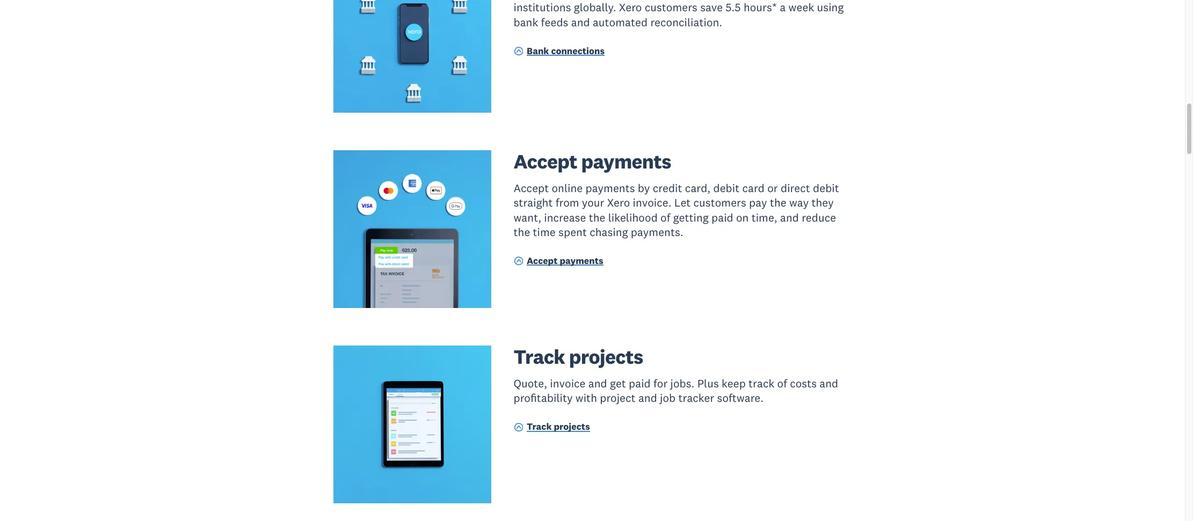 Task type: locate. For each thing, give the bounding box(es) containing it.
xero inside accept online payments by credit card, debit card or direct debit straight from your xero invoice. let customers pay the way they want, increase the likelihood of getting paid on time, and reduce the time spent chasing payments.
[[607, 196, 630, 210]]

of
[[661, 210, 670, 225], [777, 377, 787, 391]]

1 vertical spatial customers
[[694, 196, 746, 210]]

1 vertical spatial track projects
[[527, 421, 590, 433]]

quote,
[[514, 377, 547, 391]]

0 horizontal spatial get
[[556, 0, 572, 0]]

invoice
[[550, 377, 586, 391]]

bank
[[527, 45, 549, 57]]

online
[[552, 181, 583, 196]]

straight
[[514, 196, 553, 210]]

using
[[817, 0, 844, 15]]

and down globally.
[[571, 15, 590, 29]]

0 horizontal spatial of
[[661, 210, 670, 225]]

pay
[[749, 196, 767, 210]]

2 vertical spatial accept
[[527, 255, 558, 267]]

accept up online
[[514, 149, 577, 174]]

0 vertical spatial accept
[[514, 149, 577, 174]]

payments down spent
[[560, 255, 603, 267]]

0 vertical spatial customers
[[645, 0, 698, 15]]

1 debit from the left
[[713, 181, 740, 196]]

21,000
[[752, 0, 785, 0]]

1 horizontal spatial of
[[777, 377, 787, 391]]

the down 'want,'
[[514, 225, 530, 240]]

from inside you can get your bank data into xero from over 21,000 financial institutions globally. xero customers save 5.5 hours* a week using bank feeds and automated reconciliation.
[[701, 0, 725, 0]]

1 horizontal spatial bank
[[600, 0, 625, 0]]

from up save
[[701, 0, 725, 0]]

data
[[627, 0, 650, 0]]

jobs.
[[671, 377, 695, 391]]

accept online payments by credit card, debit card or direct debit straight from your xero invoice. let customers pay the way they want, increase the likelihood of getting paid on time, and reduce the time spent chasing payments.
[[514, 181, 839, 240]]

and down way
[[780, 210, 799, 225]]

0 vertical spatial payments
[[581, 149, 671, 174]]

debit
[[713, 181, 740, 196], [813, 181, 839, 196]]

projects up project
[[569, 344, 643, 370]]

0 horizontal spatial paid
[[629, 377, 651, 391]]

1 vertical spatial accept payments
[[527, 255, 603, 267]]

projects down "with"
[[554, 421, 590, 433]]

0 vertical spatial get
[[556, 0, 572, 0]]

projects
[[569, 344, 643, 370], [554, 421, 590, 433]]

of right track
[[777, 377, 787, 391]]

1 vertical spatial of
[[777, 377, 787, 391]]

track projects up invoice
[[514, 344, 643, 370]]

you can get your bank data into xero from over 21,000 financial institutions globally. xero customers save 5.5 hours* a week using bank feeds and automated reconciliation.
[[514, 0, 844, 29]]

0 vertical spatial paid
[[712, 210, 733, 225]]

1 vertical spatial accept
[[514, 181, 549, 196]]

get
[[556, 0, 572, 0], [610, 377, 626, 391]]

get up project
[[610, 377, 626, 391]]

1 vertical spatial get
[[610, 377, 626, 391]]

accept payments
[[514, 149, 671, 174], [527, 255, 603, 267]]

getting
[[673, 210, 709, 225]]

and inside accept online payments by credit card, debit card or direct debit straight from your xero invoice. let customers pay the way they want, increase the likelihood of getting paid on time, and reduce the time spent chasing payments.
[[780, 210, 799, 225]]

0 horizontal spatial debit
[[713, 181, 740, 196]]

paid left on
[[712, 210, 733, 225]]

the
[[770, 196, 787, 210], [589, 210, 605, 225], [514, 225, 530, 240]]

direct
[[781, 181, 810, 196]]

plus
[[697, 377, 719, 391]]

profitability
[[514, 391, 573, 406]]

the up chasing
[[589, 210, 605, 225]]

xero up reconciliation.
[[675, 0, 698, 0]]

paid
[[712, 210, 733, 225], [629, 377, 651, 391]]

payments inside 'accept payments' button
[[560, 255, 603, 267]]

payments left by
[[586, 181, 635, 196]]

1 vertical spatial your
[[582, 196, 604, 210]]

credit
[[653, 181, 682, 196]]

0 vertical spatial from
[[701, 0, 725, 0]]

bank up globally.
[[600, 0, 625, 0]]

5.5
[[726, 0, 741, 15]]

card
[[742, 181, 765, 196]]

xero down data
[[619, 0, 642, 15]]

project
[[600, 391, 636, 406]]

and
[[571, 15, 590, 29], [780, 210, 799, 225], [588, 377, 607, 391], [820, 377, 838, 391], [638, 391, 657, 406]]

get inside you can get your bank data into xero from over 21,000 financial institutions globally. xero customers save 5.5 hours* a week using bank feeds and automated reconciliation.
[[556, 0, 572, 0]]

1 vertical spatial payments
[[586, 181, 635, 196]]

week
[[789, 0, 814, 15]]

xero up the likelihood
[[607, 196, 630, 210]]

bank down the institutions
[[514, 15, 538, 29]]

debit up the they
[[813, 181, 839, 196]]

keep
[[722, 377, 746, 391]]

automated
[[593, 15, 648, 29]]

0 horizontal spatial the
[[514, 225, 530, 240]]

get right can
[[556, 0, 572, 0]]

0 vertical spatial your
[[575, 0, 597, 0]]

1 vertical spatial from
[[556, 196, 579, 210]]

reduce
[[802, 210, 836, 225]]

xero for card,
[[607, 196, 630, 210]]

your up globally.
[[575, 0, 597, 0]]

payments
[[581, 149, 671, 174], [586, 181, 635, 196], [560, 255, 603, 267]]

1 vertical spatial track
[[527, 421, 552, 433]]

of up payments. at the top of the page
[[661, 210, 670, 225]]

customers down into
[[645, 0, 698, 15]]

accept down time on the left top of the page
[[527, 255, 558, 267]]

spent
[[559, 225, 587, 240]]

track up quote, in the left of the page
[[514, 344, 565, 370]]

1 horizontal spatial debit
[[813, 181, 839, 196]]

0 horizontal spatial from
[[556, 196, 579, 210]]

bank connections
[[527, 45, 605, 57]]

accept up straight at the top left of the page
[[514, 181, 549, 196]]

the down 'or'
[[770, 196, 787, 210]]

track
[[514, 344, 565, 370], [527, 421, 552, 433]]

0 vertical spatial bank
[[600, 0, 625, 0]]

2 vertical spatial payments
[[560, 255, 603, 267]]

with
[[576, 391, 597, 406]]

your inside accept online payments by credit card, debit card or direct debit straight from your xero invoice. let customers pay the way they want, increase the likelihood of getting paid on time, and reduce the time spent chasing payments.
[[582, 196, 604, 210]]

card,
[[685, 181, 711, 196]]

your
[[575, 0, 597, 0], [582, 196, 604, 210]]

save
[[700, 0, 723, 15]]

paid left for
[[629, 377, 651, 391]]

reconciliation.
[[651, 15, 722, 29]]

0 vertical spatial of
[[661, 210, 670, 225]]

customers
[[645, 0, 698, 15], [694, 196, 746, 210]]

1 vertical spatial paid
[[629, 377, 651, 391]]

xero
[[675, 0, 698, 0], [619, 0, 642, 15], [607, 196, 630, 210]]

0 vertical spatial track
[[514, 344, 565, 370]]

1 horizontal spatial from
[[701, 0, 725, 0]]

payments.
[[631, 225, 684, 240]]

track projects
[[514, 344, 643, 370], [527, 421, 590, 433]]

paid inside quote, invoice and get paid for jobs. plus keep track of costs and profitability with project and job tracker software.
[[629, 377, 651, 391]]

paid inside accept online payments by credit card, debit card or direct debit straight from your xero invoice. let customers pay the way they want, increase the likelihood of getting paid on time, and reduce the time spent chasing payments.
[[712, 210, 733, 225]]

accept payments down spent
[[527, 255, 603, 267]]

your down online
[[582, 196, 604, 210]]

time
[[533, 225, 556, 240]]

debit left card
[[713, 181, 740, 196]]

1 horizontal spatial paid
[[712, 210, 733, 225]]

2 horizontal spatial the
[[770, 196, 787, 210]]

payments up by
[[581, 149, 671, 174]]

1 vertical spatial bank
[[514, 15, 538, 29]]

1 vertical spatial projects
[[554, 421, 590, 433]]

from down online
[[556, 196, 579, 210]]

of inside quote, invoice and get paid for jobs. plus keep track of costs and profitability with project and job tracker software.
[[777, 377, 787, 391]]

bank
[[600, 0, 625, 0], [514, 15, 538, 29]]

time,
[[752, 210, 777, 225]]

0 vertical spatial track projects
[[514, 344, 643, 370]]

track projects down profitability
[[527, 421, 590, 433]]

tracker
[[679, 391, 714, 406]]

globally.
[[574, 0, 616, 15]]

accept payments up online
[[514, 149, 671, 174]]

customers inside you can get your bank data into xero from over 21,000 financial institutions globally. xero customers save 5.5 hours* a week using bank feeds and automated reconciliation.
[[645, 0, 698, 15]]

accept inside accept online payments by credit card, debit card or direct debit straight from your xero invoice. let customers pay the way they want, increase the likelihood of getting paid on time, and reduce the time spent chasing payments.
[[514, 181, 549, 196]]

customers down the card,
[[694, 196, 746, 210]]

and down for
[[638, 391, 657, 406]]

they
[[812, 196, 834, 210]]

of inside accept online payments by credit card, debit card or direct debit straight from your xero invoice. let customers pay the way they want, increase the likelihood of getting paid on time, and reduce the time spent chasing payments.
[[661, 210, 670, 225]]

track down profitability
[[527, 421, 552, 433]]

1 horizontal spatial get
[[610, 377, 626, 391]]

from
[[701, 0, 725, 0], [556, 196, 579, 210]]

accept
[[514, 149, 577, 174], [514, 181, 549, 196], [527, 255, 558, 267]]



Task type: vqa. For each thing, say whether or not it's contained in the screenshot.
card,
yes



Task type: describe. For each thing, give the bounding box(es) containing it.
hours*
[[744, 0, 777, 15]]

0 vertical spatial accept payments
[[514, 149, 671, 174]]

a
[[780, 0, 786, 15]]

accept inside button
[[527, 255, 558, 267]]

and right costs in the right bottom of the page
[[820, 377, 838, 391]]

invoice.
[[633, 196, 672, 210]]

1 horizontal spatial the
[[589, 210, 605, 225]]

for
[[654, 377, 668, 391]]

track projects inside track projects button
[[527, 421, 590, 433]]

software.
[[717, 391, 764, 406]]

accept payments button
[[514, 255, 603, 269]]

and inside you can get your bank data into xero from over 21,000 financial institutions globally. xero customers save 5.5 hours* a week using bank feeds and automated reconciliation.
[[571, 15, 590, 29]]

you
[[514, 0, 532, 0]]

feeds
[[541, 15, 568, 29]]

connections
[[551, 45, 605, 57]]

accept payments inside button
[[527, 255, 603, 267]]

get inside quote, invoice and get paid for jobs. plus keep track of costs and profitability with project and job tracker software.
[[610, 377, 626, 391]]

0 vertical spatial projects
[[569, 344, 643, 370]]

by
[[638, 181, 650, 196]]

track projects button
[[514, 421, 590, 435]]

payments inside accept online payments by credit card, debit card or direct debit straight from your xero invoice. let customers pay the way they want, increase the likelihood of getting paid on time, and reduce the time spent chasing payments.
[[586, 181, 635, 196]]

chasing
[[590, 225, 628, 240]]

let
[[674, 196, 691, 210]]

costs
[[790, 377, 817, 391]]

on
[[736, 210, 749, 225]]

bank connections button
[[514, 45, 605, 59]]

want,
[[514, 210, 541, 225]]

into
[[653, 0, 673, 0]]

can
[[535, 0, 553, 0]]

xero for data
[[619, 0, 642, 15]]

way
[[789, 196, 809, 210]]

projects inside button
[[554, 421, 590, 433]]

job
[[660, 391, 676, 406]]

financial
[[788, 0, 831, 0]]

and up "with"
[[588, 377, 607, 391]]

customers inside accept online payments by credit card, debit card or direct debit straight from your xero invoice. let customers pay the way they want, increase the likelihood of getting paid on time, and reduce the time spent chasing payments.
[[694, 196, 746, 210]]

or
[[768, 181, 778, 196]]

2 debit from the left
[[813, 181, 839, 196]]

institutions
[[514, 0, 571, 15]]

over
[[728, 0, 749, 0]]

track
[[749, 377, 775, 391]]

your inside you can get your bank data into xero from over 21,000 financial institutions globally. xero customers save 5.5 hours* a week using bank feeds and automated reconciliation.
[[575, 0, 597, 0]]

quote, invoice and get paid for jobs. plus keep track of costs and profitability with project and job tracker software.
[[514, 377, 838, 406]]

increase
[[544, 210, 586, 225]]

0 horizontal spatial bank
[[514, 15, 538, 29]]

track inside track projects button
[[527, 421, 552, 433]]

likelihood
[[608, 210, 658, 225]]

from inside accept online payments by credit card, debit card or direct debit straight from your xero invoice. let customers pay the way they want, increase the likelihood of getting paid on time, and reduce the time spent chasing payments.
[[556, 196, 579, 210]]



